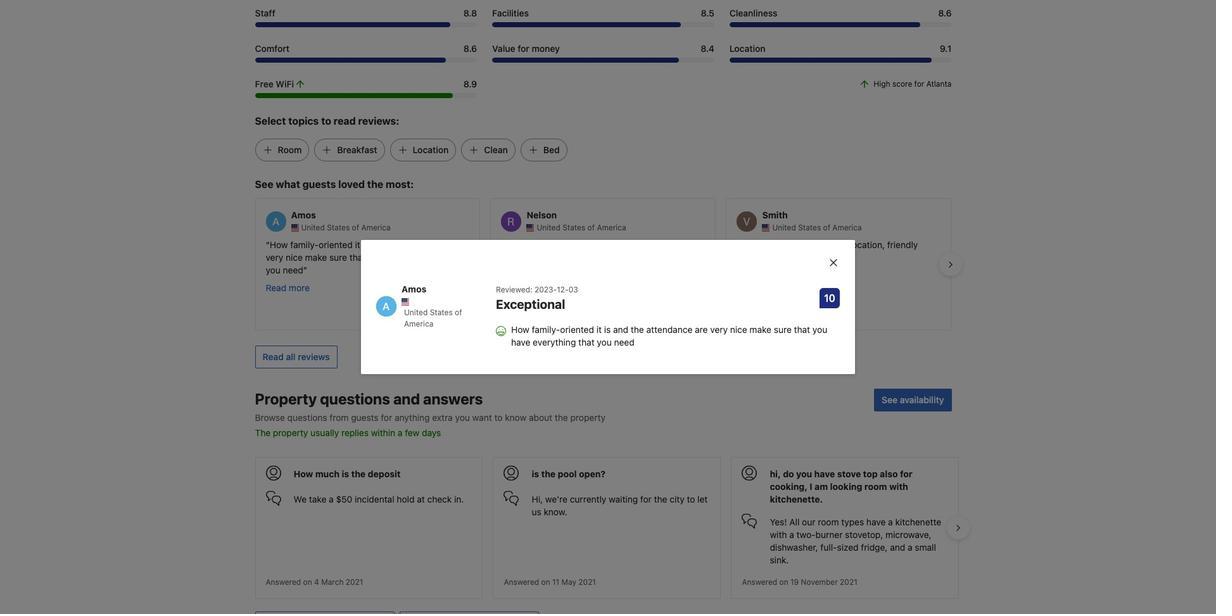 Task type: locate. For each thing, give the bounding box(es) containing it.
the inside the hi, we're currently waiting for the city to let us know.
[[654, 494, 667, 505]]

2 vertical spatial how
[[294, 469, 313, 480]]

1 vertical spatial are
[[695, 324, 708, 335]]

and inside the " how family-oriented it is and the attendance are very nice make sure that you have everything that you need
[[372, 240, 387, 250]]

0 horizontal spatial how
[[270, 240, 288, 250]]

united states of america image down the " how family-oriented it is and the attendance are very nice make sure that you have everything that you need
[[402, 298, 409, 306]]

free
[[255, 78, 273, 89]]

amos down what
[[291, 210, 316, 221]]

8.8
[[463, 7, 477, 18]]

was right clerk
[[659, 240, 675, 250]]

yes!
[[770, 517, 787, 528]]

1 horizontal spatial on
[[541, 578, 550, 587]]

1 vertical spatial 8.6
[[464, 43, 477, 54]]

0 vertical spatial make
[[305, 252, 327, 263]]

comfort 8.6 meter
[[255, 57, 477, 62]]

1 horizontal spatial everything
[[533, 337, 576, 348]]

answered for we take a $50 incidental hold at check in.
[[266, 578, 301, 587]]

states for united states of america icon below what
[[327, 223, 350, 233]]

for inside the hi, we're currently waiting for the city to let us know.
[[640, 494, 652, 505]]

0 horizontal spatial guests
[[303, 178, 336, 190]]

1 vertical spatial guests
[[351, 412, 378, 423]]

" inside "" every was great.  the night shift clerk was great, so friendly and helpful."
[[501, 240, 505, 250]]

0 vertical spatial to
[[321, 115, 331, 126]]

great, right clerk
[[677, 240, 701, 250]]

1 vertical spatial everything
[[533, 337, 576, 348]]

to left 'read'
[[321, 115, 331, 126]]

0 vertical spatial very
[[266, 252, 283, 263]]

value
[[492, 43, 515, 54]]

1 great, from the left
[[677, 240, 701, 250]]

great, up layout
[[804, 240, 828, 250]]

family- up "
[[290, 240, 319, 250]]

0 horizontal spatial location
[[413, 144, 449, 155]]

2 vertical spatial to
[[687, 494, 695, 505]]

have
[[385, 252, 404, 263], [511, 337, 530, 348], [814, 469, 835, 480], [866, 517, 886, 528]]

cooking,
[[770, 481, 808, 492]]

1 vertical spatial make
[[750, 324, 771, 335]]

read
[[266, 283, 286, 293], [263, 352, 284, 362]]

3 was from the left
[[786, 240, 802, 250]]

take
[[309, 494, 326, 505]]

full-
[[820, 542, 837, 553]]

2021 for $50
[[346, 578, 363, 587]]

1 horizontal spatial friendly
[[887, 240, 918, 250]]

3 on from the left
[[779, 578, 788, 587]]

and inside "" every was great.  the night shift clerk was great, so friendly and helpful."
[[547, 252, 562, 263]]

you inside 'hi, do you have stove top also for cooking, i am looking room with kitchenette.'
[[796, 469, 812, 480]]

united states of america for united states of america icon underneath smith
[[772, 223, 862, 233]]

select
[[255, 115, 286, 126]]

0 vertical spatial room
[[864, 481, 887, 492]]

high
[[874, 79, 890, 88]]

united states of america for united states of america icon in the exceptional dialog
[[404, 308, 462, 329]]

location down cleanliness
[[730, 43, 765, 54]]

with down also
[[889, 481, 908, 492]]

for right waiting
[[640, 494, 652, 505]]

we
[[294, 494, 307, 505]]

0 vertical spatial oriented
[[319, 240, 353, 250]]

3 " from the left
[[737, 240, 741, 250]]

sure inside "how family-oriented it is and the attendance are very nice make sure that you have everything that you need"
[[774, 324, 792, 335]]

0 horizontal spatial family-
[[290, 240, 319, 250]]

extra
[[432, 412, 453, 423]]

bed
[[543, 144, 560, 155]]

0 horizontal spatial great,
[[677, 240, 701, 250]]

0 horizontal spatial oriented
[[319, 240, 353, 250]]

0 vertical spatial guests
[[303, 178, 336, 190]]

fridge,
[[861, 542, 888, 553]]

0 vertical spatial how
[[270, 240, 288, 250]]

2 horizontal spatial answered
[[742, 578, 777, 587]]

1 vertical spatial amos
[[402, 284, 426, 295]]

" inside the " how family-oriented it is and the attendance are very nice make sure that you have everything that you need
[[266, 240, 270, 250]]

answered on 4 march 2021
[[266, 578, 363, 587]]

1 2021 from the left
[[346, 578, 363, 587]]

guests up replies
[[351, 412, 378, 423]]

the up helpful. on the left top
[[575, 240, 591, 250]]

2 horizontal spatial to
[[687, 494, 695, 505]]

the inside the 'property questions and answers browse questions from guests for anything extra you want to know about the property the property usually replies within a few days'
[[255, 428, 271, 438]]

0 horizontal spatial answered
[[266, 578, 301, 587]]

know
[[505, 412, 526, 423]]

united states of america inside exceptional dialog
[[404, 308, 462, 329]]

with inside yes! all our room types have a kitchenette with a two-burner stovetop, microwave, dishwasher, full-sized fridge, and a small sink.
[[770, 530, 787, 540]]

room down top at the bottom of the page
[[864, 481, 887, 492]]

on for hi, we're currently waiting for the city to let us know.
[[541, 578, 550, 587]]

on left 19
[[779, 578, 788, 587]]

2021 for waiting
[[578, 578, 596, 587]]

on for yes! all our room types have a kitchenette with a two-burner stovetop, microwave, dishwasher, full-sized fridge, and a small sink.
[[779, 578, 788, 587]]

0 vertical spatial read
[[266, 283, 286, 293]]

how left much
[[294, 469, 313, 480]]

0 horizontal spatial are
[[453, 240, 466, 250]]

everything
[[407, 252, 450, 263], [533, 337, 576, 348]]

2021 inside "card 3 of 6" group
[[840, 578, 857, 587]]

" up the so
[[501, 240, 505, 250]]

answered left 4
[[266, 578, 301, 587]]

1 vertical spatial location
[[413, 144, 449, 155]]

are
[[453, 240, 466, 250], [695, 324, 708, 335]]

$50
[[336, 494, 352, 505]]

0 vertical spatial are
[[453, 240, 466, 250]]

answered down sink.
[[742, 578, 777, 587]]

make inside "how family-oriented it is and the attendance are very nice make sure that you have everything that you need"
[[750, 324, 771, 335]]

1 horizontal spatial "
[[501, 240, 505, 250]]

room
[[278, 144, 302, 155]]

guests
[[303, 178, 336, 190], [351, 412, 378, 423]]

2021 right may at bottom left
[[578, 578, 596, 587]]

for up the 'within'
[[381, 412, 392, 423]]

1 horizontal spatial need
[[614, 337, 634, 348]]

card 3 of 6 group
[[731, 457, 959, 599]]

0 horizontal spatial 8.6
[[464, 43, 477, 54]]

see what guests loved the most:
[[255, 178, 414, 190]]

oriented down 03
[[560, 324, 594, 335]]

on inside "card 3 of 6" group
[[779, 578, 788, 587]]

0 horizontal spatial it
[[355, 240, 360, 250]]

united states of america image inside exceptional dialog
[[402, 298, 409, 306]]

looking
[[830, 481, 862, 492]]

hi,
[[770, 469, 781, 480]]

you
[[368, 252, 383, 263], [266, 265, 280, 276], [813, 324, 827, 335], [597, 337, 612, 348], [455, 412, 470, 423], [796, 469, 812, 480]]

read inside read more button
[[266, 283, 286, 293]]

how inside the " how family-oriented it is and the attendance are very nice make sure that you have everything that you need
[[270, 240, 288, 250]]

2 horizontal spatial "
[[737, 240, 741, 250]]

loved
[[338, 178, 365, 190]]

2 horizontal spatial 2021
[[840, 578, 857, 587]]

questions up from
[[320, 390, 390, 408]]

2021 inside card 1 of 6 group
[[346, 578, 363, 587]]

1 horizontal spatial family-
[[532, 324, 560, 335]]

on for we take a $50 incidental hold at check in.
[[303, 578, 312, 587]]

2021 right march
[[346, 578, 363, 587]]

how inside card 1 of 6 group
[[294, 469, 313, 480]]

0 horizontal spatial with
[[770, 530, 787, 540]]

united states of america image
[[291, 224, 299, 232], [527, 224, 534, 232], [762, 224, 770, 232], [402, 298, 409, 306]]

2 2021 from the left
[[578, 578, 596, 587]]

0 vertical spatial family-
[[290, 240, 319, 250]]

friendly inside " the space was great, nice location, friendly staff, nice layout
[[887, 240, 918, 250]]

0 vertical spatial sure
[[329, 252, 347, 263]]

nice inside "how family-oriented it is and the attendance are very nice make sure that you have everything that you need"
[[730, 324, 747, 335]]

it inside the " how family-oriented it is and the attendance are very nice make sure that you have everything that you need
[[355, 240, 360, 250]]

the inside "" every was great.  the night shift clerk was great, so friendly and helpful."
[[575, 240, 591, 250]]

0 vertical spatial everything
[[407, 252, 450, 263]]

friendly right location,
[[887, 240, 918, 250]]

12-
[[557, 285, 569, 295]]

1 horizontal spatial the
[[575, 240, 591, 250]]

property questions and answers browse questions from guests for anything extra you want to know about the property the property usually replies within a few days
[[255, 390, 605, 438]]

read more button
[[266, 282, 310, 295]]

1 vertical spatial family-
[[532, 324, 560, 335]]

read left more
[[266, 283, 286, 293]]

smith
[[762, 210, 788, 221]]

1 vertical spatial it
[[596, 324, 602, 335]]

location up most:
[[413, 144, 449, 155]]

days
[[422, 428, 441, 438]]

1 on from the left
[[303, 578, 312, 587]]

it inside "how family-oriented it is and the attendance are very nice make sure that you have everything that you need"
[[596, 324, 602, 335]]

with inside 'hi, do you have stove top also for cooking, i am looking room with kitchenette.'
[[889, 481, 908, 492]]

1 horizontal spatial how
[[294, 469, 313, 480]]

0 horizontal spatial sure
[[329, 252, 347, 263]]

2 horizontal spatial was
[[786, 240, 802, 250]]

browse
[[255, 412, 285, 423]]

to
[[321, 115, 331, 126], [494, 412, 503, 423], [687, 494, 695, 505]]

1 horizontal spatial 2021
[[578, 578, 596, 587]]

1 vertical spatial property
[[273, 428, 308, 438]]

answered for hi, we're currently waiting for the city to let us know.
[[504, 578, 539, 587]]

dishwasher,
[[770, 542, 818, 553]]

march
[[321, 578, 344, 587]]

1 horizontal spatial see
[[882, 395, 898, 405]]

location 9.1 meter
[[730, 57, 952, 62]]

0 horizontal spatial property
[[273, 428, 308, 438]]

8.6 up 9.1
[[938, 7, 952, 18]]

how for how much is the deposit
[[294, 469, 313, 480]]

answers
[[423, 390, 483, 408]]

hold
[[397, 494, 415, 505]]

read left all
[[263, 352, 284, 362]]

want
[[472, 412, 492, 423]]

see inside button
[[882, 395, 898, 405]]

may
[[562, 578, 576, 587]]

" up staff,
[[737, 240, 741, 250]]

" for the
[[737, 240, 741, 250]]

1 vertical spatial oriented
[[560, 324, 594, 335]]

1 horizontal spatial it
[[596, 324, 602, 335]]

room inside yes! all our room types have a kitchenette with a two-burner stovetop, microwave, dishwasher, full-sized fridge, and a small sink.
[[818, 517, 839, 528]]

states inside united states of america
[[430, 308, 453, 317]]

make
[[305, 252, 327, 263], [750, 324, 771, 335]]

room up burner
[[818, 517, 839, 528]]

nice inside the " how family-oriented it is and the attendance are very nice make sure that you have everything that you need
[[286, 252, 303, 263]]

on left 4
[[303, 578, 312, 587]]

to left let
[[687, 494, 695, 505]]

how up read more
[[270, 240, 288, 250]]

see left availability
[[882, 395, 898, 405]]

1 horizontal spatial guests
[[351, 412, 378, 423]]

read all reviews button
[[255, 346, 337, 369]]

1 vertical spatial sure
[[774, 324, 792, 335]]

staff 8.8 meter
[[255, 22, 477, 27]]

4
[[314, 578, 319, 587]]

0 horizontal spatial 2021
[[346, 578, 363, 587]]

replies
[[341, 428, 369, 438]]

1 vertical spatial friendly
[[513, 252, 544, 263]]

1 vertical spatial need
[[614, 337, 634, 348]]

sized
[[837, 542, 859, 553]]

great.
[[549, 240, 573, 250]]

value for money
[[492, 43, 560, 54]]

how down exceptional
[[511, 324, 529, 335]]

1 horizontal spatial property
[[570, 412, 605, 423]]

have inside the " how family-oriented it is and the attendance are very nice make sure that you have everything that you need
[[385, 252, 404, 263]]

8.6 left value
[[464, 43, 477, 54]]

amos down the " how family-oriented it is and the attendance are very nice make sure that you have everything that you need
[[402, 284, 426, 295]]

property right about
[[570, 412, 605, 423]]

property down browse
[[273, 428, 308, 438]]

0 horizontal spatial was
[[530, 240, 546, 250]]

1 vertical spatial room
[[818, 517, 839, 528]]

1 horizontal spatial 8.6
[[938, 7, 952, 18]]

" for every
[[501, 240, 505, 250]]

1 vertical spatial questions
[[287, 412, 327, 423]]

everything inside the " how family-oriented it is and the attendance are very nice make sure that you have everything that you need
[[407, 252, 450, 263]]

do
[[783, 469, 794, 480]]

it
[[355, 240, 360, 250], [596, 324, 602, 335]]

for right also
[[900, 469, 913, 480]]

was right every
[[530, 240, 546, 250]]

0 horizontal spatial very
[[266, 252, 283, 263]]

united states of america for united states of america icon underneath the nelson
[[537, 223, 626, 233]]

1 horizontal spatial great,
[[804, 240, 828, 250]]

answered inside card 1 of 6 group
[[266, 578, 301, 587]]

1 horizontal spatial room
[[864, 481, 887, 492]]

0 vertical spatial amos
[[291, 210, 316, 221]]

the down browse
[[255, 428, 271, 438]]

select topics to read reviews:
[[255, 115, 399, 126]]

for
[[518, 43, 529, 54], [914, 79, 924, 88], [381, 412, 392, 423], [900, 469, 913, 480], [640, 494, 652, 505]]

0 vertical spatial it
[[355, 240, 360, 250]]

family- down exceptional
[[532, 324, 560, 335]]

2 horizontal spatial how
[[511, 324, 529, 335]]

0 vertical spatial property
[[570, 412, 605, 423]]

0 vertical spatial with
[[889, 481, 908, 492]]

1 " from the left
[[266, 240, 270, 250]]

for inside 'hi, do you have stove top also for cooking, i am looking room with kitchenette.'
[[900, 469, 913, 480]]

0 vertical spatial see
[[255, 178, 273, 190]]

answered inside card 2 of 6 group
[[504, 578, 539, 587]]

2021
[[346, 578, 363, 587], [578, 578, 596, 587], [840, 578, 857, 587]]

of inside exceptional dialog
[[455, 308, 462, 317]]

to inside the hi, we're currently waiting for the city to let us know.
[[687, 494, 695, 505]]

oriented down "see what guests loved the most:"
[[319, 240, 353, 250]]

is inside card 2 of 6 group
[[532, 469, 539, 480]]

1 horizontal spatial oriented
[[560, 324, 594, 335]]

"
[[266, 240, 270, 250], [501, 240, 505, 250], [737, 240, 741, 250]]

2 " from the left
[[501, 240, 505, 250]]

most:
[[386, 178, 414, 190]]

deposit
[[368, 469, 401, 480]]

0 vertical spatial 8.6
[[938, 7, 952, 18]]

3 answered from the left
[[742, 578, 777, 587]]

a up dishwasher,
[[789, 530, 794, 540]]

1 vertical spatial see
[[882, 395, 898, 405]]

" inside " the space was great, nice location, friendly staff, nice layout
[[737, 240, 741, 250]]

2 on from the left
[[541, 578, 550, 587]]

1 horizontal spatial amos
[[402, 284, 426, 295]]

amos inside this is a carousel with rotating slides. it displays featured reviews of the property. use the next and previous buttons to navigate. region
[[291, 210, 316, 221]]

sure
[[329, 252, 347, 263], [774, 324, 792, 335]]

see left what
[[255, 178, 273, 190]]

how inside "how family-oriented it is and the attendance are very nice make sure that you have everything that you need"
[[511, 324, 529, 335]]

so
[[501, 252, 511, 263]]

need inside "how family-oriented it is and the attendance are very nice make sure that you have everything that you need"
[[614, 337, 634, 348]]

attendance inside the " how family-oriented it is and the attendance are very nice make sure that you have everything that you need
[[405, 240, 451, 250]]

clerk
[[637, 240, 657, 250]]

the inside the " how family-oriented it is and the attendance are very nice make sure that you have everything that you need
[[389, 240, 403, 250]]

shift
[[616, 240, 634, 250]]

much
[[315, 469, 339, 480]]

0 horizontal spatial attendance
[[405, 240, 451, 250]]

1 vertical spatial how
[[511, 324, 529, 335]]

1 horizontal spatial make
[[750, 324, 771, 335]]

0 horizontal spatial the
[[255, 428, 271, 438]]

carousel with cards containing traveler questions and answers region
[[245, 452, 969, 604]]

0 vertical spatial friendly
[[887, 240, 918, 250]]

on inside card 1 of 6 group
[[303, 578, 312, 587]]

1 answered from the left
[[266, 578, 301, 587]]

facilities 8.5 meter
[[492, 22, 714, 27]]

stovetop,
[[845, 530, 883, 540]]

1 vertical spatial attendance
[[646, 324, 692, 335]]

a left $50
[[329, 494, 334, 505]]

" for how
[[266, 240, 270, 250]]

on left "11"
[[541, 578, 550, 587]]

" up read more
[[266, 240, 270, 250]]

read
[[334, 115, 356, 126]]

about
[[529, 412, 552, 423]]

to right want
[[494, 412, 503, 423]]

answered left "11"
[[504, 578, 539, 587]]

answered inside "card 3 of 6" group
[[742, 578, 777, 587]]

room inside 'hi, do you have stove top also for cooking, i am looking room with kitchenette.'
[[864, 481, 887, 492]]

questions up usually
[[287, 412, 327, 423]]

the up staff,
[[741, 240, 756, 250]]

read inside read all reviews button
[[263, 352, 284, 362]]

was inside " the space was great, nice location, friendly staff, nice layout
[[786, 240, 802, 250]]

helpful.
[[564, 252, 593, 263]]

1 horizontal spatial with
[[889, 481, 908, 492]]

friendly inside "" every was great.  the night shift clerk was great, so friendly and helpful."
[[513, 252, 544, 263]]

with down 'yes!'
[[770, 530, 787, 540]]

2 answered from the left
[[504, 578, 539, 587]]

2021 right november
[[840, 578, 857, 587]]

a left few
[[398, 428, 402, 438]]

america inside united states of america
[[404, 319, 433, 329]]

that
[[349, 252, 366, 263], [452, 252, 469, 263], [794, 324, 810, 335], [578, 337, 595, 348]]

great, inside "" every was great.  the night shift clerk was great, so friendly and helpful."
[[677, 240, 701, 250]]

0 horizontal spatial friendly
[[513, 252, 544, 263]]

free wifi 8.9 meter
[[255, 93, 477, 98]]

0 horizontal spatial on
[[303, 578, 312, 587]]

have inside yes! all our room types have a kitchenette with a two-burner stovetop, microwave, dishwasher, full-sized fridge, and a small sink.
[[866, 517, 886, 528]]

incidental
[[355, 494, 394, 505]]

friendly down every
[[513, 252, 544, 263]]

0 vertical spatial need
[[283, 265, 303, 276]]

united
[[301, 223, 325, 233], [537, 223, 560, 233], [772, 223, 796, 233], [404, 308, 428, 317]]

great,
[[677, 240, 701, 250], [804, 240, 828, 250]]

1 vertical spatial read
[[263, 352, 284, 362]]

and
[[372, 240, 387, 250], [547, 252, 562, 263], [613, 324, 628, 335], [393, 390, 420, 408], [890, 542, 905, 553]]

was up layout
[[786, 240, 802, 250]]

9.1
[[940, 43, 952, 54]]

1 vertical spatial very
[[710, 324, 728, 335]]

1 horizontal spatial very
[[710, 324, 728, 335]]

3 2021 from the left
[[840, 578, 857, 587]]

amos inside exceptional dialog
[[402, 284, 426, 295]]

everything inside "how family-oriented it is and the attendance are very nice make sure that you have everything that you need"
[[533, 337, 576, 348]]

1 horizontal spatial are
[[695, 324, 708, 335]]

0 horizontal spatial see
[[255, 178, 273, 190]]

2021 for room
[[840, 578, 857, 587]]

0 horizontal spatial room
[[818, 517, 839, 528]]

8.6
[[938, 7, 952, 18], [464, 43, 477, 54]]

know.
[[544, 507, 567, 518]]

0 horizontal spatial need
[[283, 265, 303, 276]]

space
[[759, 240, 783, 250]]

on inside card 2 of 6 group
[[541, 578, 550, 587]]

a inside card 1 of 6 group
[[329, 494, 334, 505]]

and inside the 'property questions and answers browse questions from guests for anything extra you want to know about the property the property usually replies within a few days'
[[393, 390, 420, 408]]

guests right what
[[303, 178, 336, 190]]

2021 inside card 2 of 6 group
[[578, 578, 596, 587]]

1 vertical spatial to
[[494, 412, 503, 423]]

united inside united states of america
[[404, 308, 428, 317]]

0 horizontal spatial everything
[[407, 252, 450, 263]]

the inside the 'property questions and answers browse questions from guests for anything extra you want to know about the property the property usually replies within a few days'
[[555, 412, 568, 423]]

november
[[801, 578, 838, 587]]

1 horizontal spatial answered
[[504, 578, 539, 587]]

1 horizontal spatial sure
[[774, 324, 792, 335]]

2 was from the left
[[659, 240, 675, 250]]

2 great, from the left
[[804, 240, 828, 250]]

wifi
[[276, 78, 294, 89]]



Task type: vqa. For each thing, say whether or not it's contained in the screenshot.


Task type: describe. For each thing, give the bounding box(es) containing it.
also
[[880, 469, 898, 480]]

8.6 for comfort
[[464, 43, 477, 54]]

staff,
[[737, 252, 758, 263]]

i
[[810, 481, 812, 492]]

is inside "how family-oriented it is and the attendance are very nice make sure that you have everything that you need"
[[604, 324, 611, 335]]

high score for atlanta
[[874, 79, 952, 88]]

very inside "how family-oriented it is and the attendance are very nice make sure that you have everything that you need"
[[710, 324, 728, 335]]

is inside card 1 of 6 group
[[342, 469, 349, 480]]

states for united states of america icon underneath the nelson
[[563, 223, 585, 233]]

family- inside "how family-oriented it is and the attendance are very nice make sure that you have everything that you need"
[[532, 324, 560, 335]]

reviewed: 2023-12-03 exceptional
[[496, 285, 578, 312]]

exceptional
[[496, 297, 565, 312]]

this is a carousel with rotating slides. it displays featured reviews of the property. use the next and previous buttons to navigate. region
[[245, 193, 962, 336]]

make inside the " how family-oriented it is and the attendance are very nice make sure that you have everything that you need
[[305, 252, 327, 263]]

united states of america for united states of america icon below what
[[301, 223, 391, 233]]

waiting
[[609, 494, 638, 505]]

" the space was great, nice location, friendly staff, nice layout
[[737, 240, 918, 263]]

read for read all reviews
[[263, 352, 284, 362]]

a up microwave,
[[888, 517, 893, 528]]

how family-oriented it is and the attendance are very nice make sure that you have everything that you need
[[511, 324, 827, 348]]

great, inside " the space was great, nice location, friendly staff, nice layout
[[804, 240, 828, 250]]

oriented inside "how family-oriented it is and the attendance are very nice make sure that you have everything that you need"
[[560, 324, 594, 335]]

united states of america image down smith
[[762, 224, 770, 232]]

family- inside the " how family-oriented it is and the attendance are very nice make sure that you have everything that you need
[[290, 240, 319, 250]]

and inside "how family-oriented it is and the attendance are very nice make sure that you have everything that you need"
[[613, 324, 628, 335]]

need inside the " how family-oriented it is and the attendance are very nice make sure that you have everything that you need
[[283, 265, 303, 276]]

location,
[[850, 240, 885, 250]]

11
[[552, 578, 559, 587]]

burner
[[815, 530, 843, 540]]

is inside the " how family-oriented it is and the attendance are very nice make sure that you have everything that you need
[[363, 240, 369, 250]]

amos for united states of america icon below what
[[291, 210, 316, 221]]

states for united states of america icon underneath smith
[[798, 223, 821, 233]]

you inside the 'property questions and answers browse questions from guests for anything extra you want to know about the property the property usually replies within a few days'
[[455, 412, 470, 423]]

attendance inside "how family-oriented it is and the attendance are very nice make sure that you have everything that you need"
[[646, 324, 692, 335]]

reviews
[[298, 352, 330, 362]]

score
[[892, 79, 912, 88]]

how for how family-oriented it is and the attendance are very nice make sure that you have everything that you need
[[511, 324, 529, 335]]

exceptional dialog
[[346, 225, 870, 390]]

check
[[427, 494, 452, 505]]

nelson
[[527, 210, 557, 221]]

comfort
[[255, 43, 289, 54]]

amos for united states of america icon in the exceptional dialog
[[402, 284, 426, 295]]

read more
[[266, 283, 310, 293]]

"
[[303, 265, 307, 276]]

microwave,
[[885, 530, 931, 540]]

yes! all our room types have a kitchenette with a two-burner stovetop, microwave, dishwasher, full-sized fridge, and a small sink.
[[770, 517, 941, 566]]

are inside "how family-oriented it is and the attendance are very nice make sure that you have everything that you need"
[[695, 324, 708, 335]]

10
[[824, 293, 835, 304]]

layout
[[779, 252, 804, 263]]

hi, do you have stove top also for cooking, i am looking room with kitchenette.
[[770, 469, 913, 505]]

guests inside the 'property questions and answers browse questions from guests for anything extra you want to know about the property the property usually replies within a few days'
[[351, 412, 378, 423]]

america for united states of america icon in the exceptional dialog
[[404, 319, 433, 329]]

what
[[276, 178, 300, 190]]

0 vertical spatial location
[[730, 43, 765, 54]]

from
[[330, 412, 349, 423]]

more
[[289, 283, 310, 293]]

kitchenette
[[895, 517, 941, 528]]

united for united states of america icon underneath smith
[[772, 223, 796, 233]]

2023-
[[535, 285, 557, 295]]

a inside the 'property questions and answers browse questions from guests for anything extra you want to know about the property the property usually replies within a few days'
[[398, 428, 402, 438]]

for right value
[[518, 43, 529, 54]]

for right score
[[914, 79, 924, 88]]

in.
[[454, 494, 464, 505]]

every
[[505, 240, 528, 250]]

see availability button
[[874, 389, 952, 412]]

see for see what guests loved the most:
[[255, 178, 273, 190]]

19
[[790, 578, 799, 587]]

am
[[815, 481, 828, 492]]

within
[[371, 428, 395, 438]]

united for united states of america icon in the exceptional dialog
[[404, 308, 428, 317]]

8.5
[[701, 7, 714, 18]]

0 horizontal spatial to
[[321, 115, 331, 126]]

answered on 19 november 2021
[[742, 578, 857, 587]]

are inside the " how family-oriented it is and the attendance are very nice make sure that you have everything that you need
[[453, 240, 466, 250]]

8.9
[[464, 78, 477, 89]]

united states of america image down what
[[291, 224, 299, 232]]

03
[[569, 285, 578, 295]]

staff
[[255, 7, 275, 18]]

0 vertical spatial questions
[[320, 390, 390, 408]]

city
[[670, 494, 684, 505]]

the inside " the space was great, nice location, friendly staff, nice layout
[[741, 240, 756, 250]]

united states of america image down the nelson
[[527, 224, 534, 232]]

stove
[[837, 469, 861, 480]]

card 2 of 6 group
[[493, 457, 721, 599]]

reviews:
[[358, 115, 399, 126]]

open?
[[579, 469, 606, 480]]

america for united states of america icon underneath smith
[[832, 223, 862, 233]]

answered for yes! all our room types have a kitchenette with a two-burner stovetop, microwave, dishwasher, full-sized fridge, and a small sink.
[[742, 578, 777, 587]]

two-
[[797, 530, 815, 540]]

1 was from the left
[[530, 240, 546, 250]]

value for money 8.4 meter
[[492, 57, 714, 62]]

hi,
[[532, 494, 543, 505]]

united for united states of america icon underneath the nelson
[[537, 223, 560, 233]]

topics
[[288, 115, 319, 126]]

america for united states of america icon underneath the nelson
[[597, 223, 626, 233]]

oriented inside the " how family-oriented it is and the attendance are very nice make sure that you have everything that you need
[[319, 240, 353, 250]]

sink.
[[770, 555, 789, 566]]

the inside "how family-oriented it is and the attendance are very nice make sure that you have everything that you need"
[[631, 324, 644, 335]]

atlanta
[[926, 79, 952, 88]]

reviewed:
[[496, 285, 532, 295]]

night
[[593, 240, 614, 250]]

" every was great.  the night shift clerk was great, so friendly and helpful.
[[501, 240, 701, 263]]

united for united states of america icon below what
[[301, 223, 325, 233]]

have inside "how family-oriented it is and the attendance are very nice make sure that you have everything that you need"
[[511, 337, 530, 348]]

" how family-oriented it is and the attendance are very nice make sure that you have everything that you need
[[266, 240, 469, 276]]

see availability
[[882, 395, 944, 405]]

very inside the " how family-oriented it is and the attendance are very nice make sure that you have everything that you need
[[266, 252, 283, 263]]

scored 10 element
[[820, 288, 840, 308]]

america for united states of america icon below what
[[361, 223, 391, 233]]

let
[[697, 494, 708, 505]]

8.6 for cleanliness
[[938, 7, 952, 18]]

types
[[841, 517, 864, 528]]

our
[[802, 517, 815, 528]]

currently
[[570, 494, 606, 505]]

few
[[405, 428, 420, 438]]

all
[[286, 352, 295, 362]]

the inside card 1 of 6 group
[[351, 469, 366, 480]]

and inside yes! all our room types have a kitchenette with a two-burner stovetop, microwave, dishwasher, full-sized fridge, and a small sink.
[[890, 542, 905, 553]]

is the pool open?
[[532, 469, 606, 480]]

clean
[[484, 144, 508, 155]]

read all reviews
[[263, 352, 330, 362]]

sure inside the " how family-oriented it is and the attendance are very nice make sure that you have everything that you need
[[329, 252, 347, 263]]

property
[[255, 390, 317, 408]]

see for see availability
[[882, 395, 898, 405]]

cleanliness 8.6 meter
[[730, 22, 952, 27]]

kitchenette.
[[770, 494, 823, 505]]

a down microwave,
[[908, 542, 912, 553]]

us
[[532, 507, 541, 518]]

for inside the 'property questions and answers browse questions from guests for anything extra you want to know about the property the property usually replies within a few days'
[[381, 412, 392, 423]]

states for united states of america icon in the exceptional dialog
[[430, 308, 453, 317]]

have inside 'hi, do you have stove top also for cooking, i am looking room with kitchenette.'
[[814, 469, 835, 480]]

top
[[863, 469, 878, 480]]

at
[[417, 494, 425, 505]]

read for read more
[[266, 283, 286, 293]]

card 1 of 6 group
[[255, 457, 483, 599]]

to inside the 'property questions and answers browse questions from guests for anything extra you want to know about the property the property usually replies within a few days'
[[494, 412, 503, 423]]



